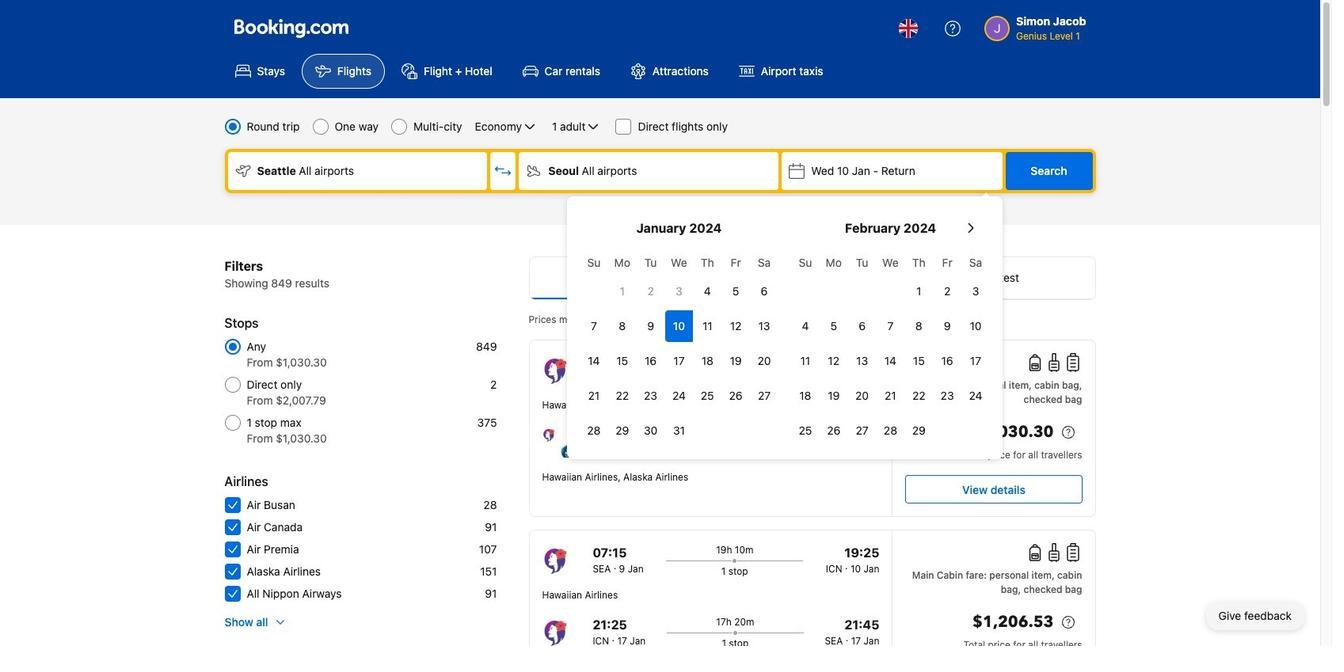 Task type: describe. For each thing, give the bounding box(es) containing it.
24 January 2024 checkbox
[[665, 380, 693, 412]]

28 January 2024 checkbox
[[580, 415, 608, 447]]

10 February 2024 checkbox
[[961, 310, 990, 342]]

cell inside grid
[[665, 307, 693, 342]]

3 January 2024 checkbox
[[665, 276, 693, 307]]

1 grid from the left
[[580, 247, 778, 447]]

19 February 2024 checkbox
[[820, 380, 848, 412]]

15 January 2024 checkbox
[[608, 345, 636, 377]]

18 February 2024 checkbox
[[791, 380, 820, 412]]

18 January 2024 checkbox
[[693, 345, 722, 377]]

23 January 2024 checkbox
[[636, 380, 665, 412]]

20 January 2024 checkbox
[[750, 345, 778, 377]]

8 February 2024 checkbox
[[905, 310, 933, 342]]

9 January 2024 checkbox
[[636, 310, 665, 342]]

25 January 2024 checkbox
[[693, 380, 722, 412]]

27 January 2024 checkbox
[[750, 380, 778, 412]]

12 January 2024 checkbox
[[722, 310, 750, 342]]

4 February 2024 checkbox
[[791, 310, 820, 342]]

30 January 2024 checkbox
[[636, 415, 665, 447]]

24 February 2024 checkbox
[[961, 380, 990, 412]]

23 February 2024 checkbox
[[933, 380, 961, 412]]

13 February 2024 checkbox
[[848, 345, 876, 377]]

11 February 2024 checkbox
[[791, 345, 820, 377]]

19 January 2024 checkbox
[[722, 345, 750, 377]]

2 February 2024 checkbox
[[933, 276, 961, 307]]

2 grid from the left
[[791, 247, 990, 447]]

26 February 2024 checkbox
[[820, 415, 848, 447]]

17 January 2024 checkbox
[[665, 345, 693, 377]]

21 February 2024 checkbox
[[876, 380, 905, 412]]

29 February 2024 checkbox
[[905, 415, 933, 447]]

22 February 2024 checkbox
[[905, 380, 933, 412]]

31 January 2024 checkbox
[[665, 415, 693, 447]]

5 January 2024 checkbox
[[722, 276, 750, 307]]

$1,206.53 region
[[906, 610, 1082, 638]]



Task type: locate. For each thing, give the bounding box(es) containing it.
28 February 2024 checkbox
[[876, 415, 905, 447]]

17 February 2024 checkbox
[[961, 345, 990, 377]]

27 February 2024 checkbox
[[848, 415, 876, 447]]

15 February 2024 checkbox
[[905, 345, 933, 377]]

25 February 2024 checkbox
[[791, 415, 820, 447]]

5 February 2024 checkbox
[[820, 310, 848, 342]]

16 January 2024 checkbox
[[636, 345, 665, 377]]

26 January 2024 checkbox
[[722, 380, 750, 412]]

14 February 2024 checkbox
[[876, 345, 905, 377]]

cell
[[665, 307, 693, 342]]

10 January 2024 checkbox
[[665, 310, 693, 342]]

7 January 2024 checkbox
[[580, 310, 608, 342]]

2 January 2024 checkbox
[[636, 276, 665, 307]]

20 February 2024 checkbox
[[848, 380, 876, 412]]

6 February 2024 checkbox
[[848, 310, 876, 342]]

13 January 2024 checkbox
[[750, 310, 778, 342]]

grid
[[580, 247, 778, 447], [791, 247, 990, 447]]

4 January 2024 checkbox
[[693, 276, 722, 307]]

1 January 2024 checkbox
[[608, 276, 636, 307]]

1 horizontal spatial grid
[[791, 247, 990, 447]]

16 February 2024 checkbox
[[933, 345, 961, 377]]

14 January 2024 checkbox
[[580, 345, 608, 377]]

29 January 2024 checkbox
[[608, 415, 636, 447]]

1 February 2024 checkbox
[[905, 276, 933, 307]]

7 February 2024 checkbox
[[876, 310, 905, 342]]

8 January 2024 checkbox
[[608, 310, 636, 342]]

6 January 2024 checkbox
[[750, 276, 778, 307]]

tab list
[[529, 257, 1095, 300]]

22 January 2024 checkbox
[[608, 380, 636, 412]]

21 January 2024 checkbox
[[580, 380, 608, 412]]

booking.com logo image
[[234, 19, 348, 38], [234, 19, 348, 38]]

3 February 2024 checkbox
[[961, 276, 990, 307]]

11 January 2024 checkbox
[[693, 310, 722, 342]]

$1,030.30 region
[[906, 420, 1082, 448]]

0 horizontal spatial grid
[[580, 247, 778, 447]]

9 February 2024 checkbox
[[933, 310, 961, 342]]

12 February 2024 checkbox
[[820, 345, 848, 377]]



Task type: vqa. For each thing, say whether or not it's contained in the screenshot.
30 January 2024 option
yes



